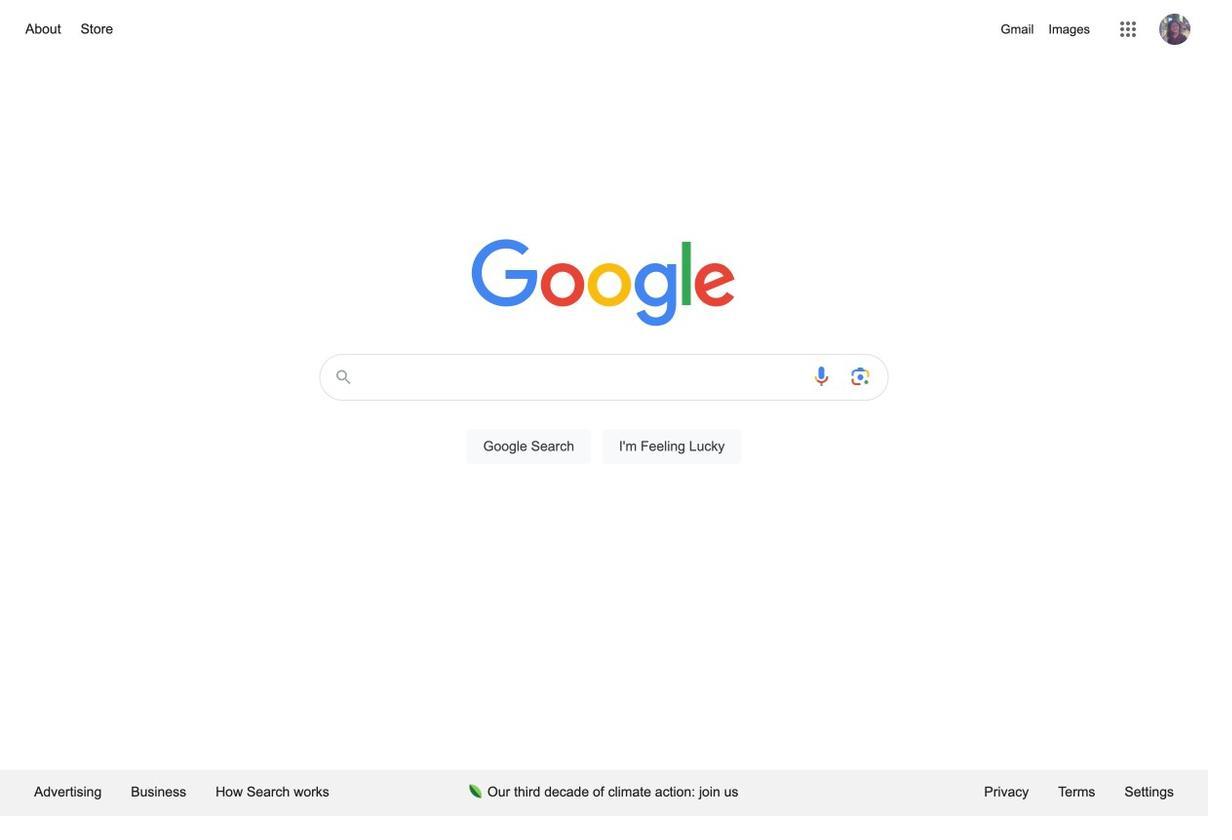 Task type: vqa. For each thing, say whether or not it's contained in the screenshot.
Search by voice image
yes



Task type: describe. For each thing, give the bounding box(es) containing it.
search by image image
[[849, 365, 873, 388]]



Task type: locate. For each thing, give the bounding box(es) containing it.
search by voice image
[[810, 365, 834, 388]]

None search field
[[20, 348, 1189, 487]]

google image
[[472, 239, 737, 329]]



